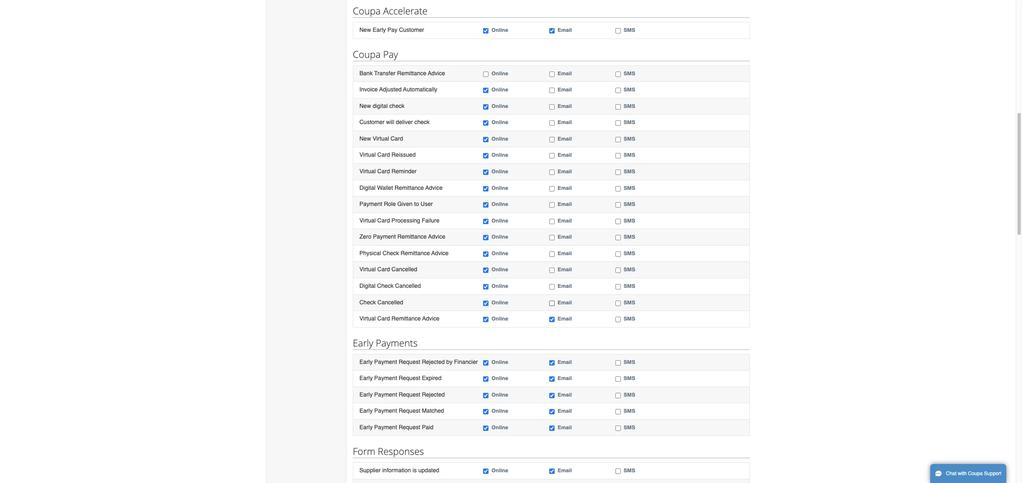 Task type: vqa. For each thing, say whether or not it's contained in the screenshot.
assign
no



Task type: describe. For each thing, give the bounding box(es) containing it.
role
[[384, 201, 396, 207]]

request for early payment request paid
[[399, 424, 421, 431]]

digital check cancelled
[[360, 283, 421, 289]]

advice for bank transfer remittance advice
[[428, 70, 445, 76]]

early for early payment request rejected
[[360, 392, 373, 398]]

advice for digital wallet remittance advice
[[426, 184, 443, 191]]

advice for virtual card remittance advice
[[423, 315, 440, 322]]

remittance for card
[[392, 315, 421, 322]]

coupa accelerate
[[353, 4, 428, 17]]

new digital check
[[360, 103, 405, 109]]

virtual card reissued
[[360, 152, 416, 158]]

sms for virtual card reissued
[[624, 152, 636, 158]]

form responses
[[353, 445, 424, 458]]

sms for new early pay customer
[[624, 27, 636, 33]]

2 vertical spatial check
[[360, 299, 376, 306]]

email for new digital check
[[558, 103, 572, 109]]

reissued
[[392, 152, 416, 158]]

sms for new virtual card
[[624, 136, 636, 142]]

support
[[985, 471, 1002, 477]]

email for supplier information is updated
[[558, 468, 572, 474]]

invoice
[[360, 86, 378, 93]]

with
[[959, 471, 968, 477]]

coupa pay
[[353, 47, 398, 61]]

reminder
[[392, 168, 417, 175]]

email for digital check cancelled
[[558, 283, 572, 289]]

is
[[413, 468, 417, 474]]

card for cancelled
[[378, 266, 390, 273]]

remittance for transfer
[[397, 70, 427, 76]]

online for early payment request paid
[[492, 425, 509, 431]]

email for early payment request rejected
[[558, 392, 572, 398]]

cancelled for digital check cancelled
[[395, 283, 421, 289]]

email for new virtual card
[[558, 136, 572, 142]]

chat
[[947, 471, 957, 477]]

online for invoice adjusted automatically
[[492, 87, 509, 93]]

new early pay customer
[[360, 27, 424, 33]]

email for physical check remittance advice
[[558, 250, 572, 257]]

email for virtual card processing failure
[[558, 218, 572, 224]]

email for check cancelled
[[558, 300, 572, 306]]

online for virtual card reminder
[[492, 168, 509, 175]]

request for early payment request expired
[[399, 375, 421, 382]]

automatically
[[403, 86, 438, 93]]

digital for digital wallet remittance advice
[[360, 184, 376, 191]]

0 vertical spatial customer
[[399, 27, 424, 33]]

0 vertical spatial check
[[390, 103, 405, 109]]

virtual up virtual card reissued
[[373, 135, 389, 142]]

online for new early pay customer
[[492, 27, 509, 33]]

card for processing
[[378, 217, 390, 224]]

rejected for early payment request rejected
[[422, 392, 445, 398]]

transfer
[[375, 70, 396, 76]]

sms for customer will deliver check
[[624, 119, 636, 126]]

sms for digital check cancelled
[[624, 283, 636, 289]]

sms for bank transfer remittance advice
[[624, 70, 636, 76]]

updated
[[419, 468, 440, 474]]

payment left the role
[[360, 201, 383, 207]]

email for new early pay customer
[[558, 27, 572, 33]]

online for early payment request rejected
[[492, 392, 509, 398]]

remittance for check
[[401, 250, 430, 257]]

early for early payments
[[353, 336, 374, 350]]

email for early payment request rejected by financier
[[558, 359, 572, 365]]

online for digital check cancelled
[[492, 283, 509, 289]]

virtual for virtual card processing failure
[[360, 217, 376, 224]]

chat with coupa support button
[[931, 464, 1007, 484]]

coupa for coupa pay
[[353, 47, 381, 61]]

sms for new digital check
[[624, 103, 636, 109]]

processing
[[392, 217, 421, 224]]

new virtual card
[[360, 135, 403, 142]]

new for new early pay customer
[[360, 27, 371, 33]]

early for early payment request rejected by financier
[[360, 359, 373, 365]]

bank transfer remittance advice
[[360, 70, 445, 76]]

sms for virtual card remittance advice
[[624, 316, 636, 322]]

check for physical
[[383, 250, 399, 257]]

customer will deliver check
[[360, 119, 430, 126]]

online for early payment request matched
[[492, 408, 509, 415]]

early down coupa accelerate
[[373, 27, 386, 33]]

by
[[447, 359, 453, 365]]

sms for early payment request rejected
[[624, 392, 636, 398]]

virtual card processing failure
[[360, 217, 440, 224]]

bank
[[360, 70, 373, 76]]

coupa for coupa accelerate
[[353, 4, 381, 17]]

card for reissued
[[378, 152, 390, 158]]

chat with coupa support
[[947, 471, 1002, 477]]

0 vertical spatial pay
[[388, 27, 398, 33]]

online for new digital check
[[492, 103, 509, 109]]

email for early payment request expired
[[558, 376, 572, 382]]

will
[[386, 119, 395, 126]]

digital
[[373, 103, 388, 109]]

online for virtual card reissued
[[492, 152, 509, 158]]

accelerate
[[383, 4, 428, 17]]

sms for zero payment remittance advice
[[624, 234, 636, 240]]

1 vertical spatial pay
[[383, 47, 398, 61]]

sms for check cancelled
[[624, 300, 636, 306]]

physical check remittance advice
[[360, 250, 449, 257]]

form
[[353, 445, 376, 458]]

virtual for virtual card reminder
[[360, 168, 376, 175]]

email for customer will deliver check
[[558, 119, 572, 126]]

new for new virtual card
[[360, 135, 371, 142]]



Task type: locate. For each thing, give the bounding box(es) containing it.
check down virtual card cancelled
[[377, 283, 394, 289]]

early payment request expired
[[360, 375, 442, 382]]

2 vertical spatial cancelled
[[378, 299, 404, 306]]

email for virtual card reissued
[[558, 152, 572, 158]]

payment for early payment request expired
[[375, 375, 397, 382]]

online for zero payment remittance advice
[[492, 234, 509, 240]]

12 sms from the top
[[624, 234, 636, 240]]

early up early payment request paid
[[360, 408, 373, 415]]

request for early payment request rejected by financier
[[399, 359, 421, 365]]

22 email from the top
[[558, 425, 572, 431]]

1 horizontal spatial customer
[[399, 27, 424, 33]]

card down check cancelled
[[378, 315, 390, 322]]

early for early payment request matched
[[360, 408, 373, 415]]

request
[[399, 359, 421, 365], [399, 375, 421, 382], [399, 392, 421, 398], [399, 408, 421, 415], [399, 424, 421, 431]]

card for reminder
[[378, 168, 390, 175]]

21 sms from the top
[[624, 408, 636, 415]]

0 vertical spatial cancelled
[[392, 266, 418, 273]]

email for early payment request paid
[[558, 425, 572, 431]]

0 vertical spatial check
[[383, 250, 399, 257]]

online
[[492, 27, 509, 33], [492, 70, 509, 76], [492, 87, 509, 93], [492, 103, 509, 109], [492, 119, 509, 126], [492, 136, 509, 142], [492, 152, 509, 158], [492, 168, 509, 175], [492, 185, 509, 191], [492, 201, 509, 207], [492, 218, 509, 224], [492, 234, 509, 240], [492, 250, 509, 257], [492, 267, 509, 273], [492, 283, 509, 289], [492, 300, 509, 306], [492, 316, 509, 322], [492, 359, 509, 365], [492, 376, 509, 382], [492, 392, 509, 398], [492, 408, 509, 415], [492, 425, 509, 431], [492, 468, 509, 474]]

9 online from the top
[[492, 185, 509, 191]]

9 email from the top
[[558, 185, 572, 191]]

check up virtual card cancelled
[[383, 250, 399, 257]]

21 email from the top
[[558, 408, 572, 415]]

3 request from the top
[[399, 392, 421, 398]]

1 sms from the top
[[624, 27, 636, 33]]

0 vertical spatial digital
[[360, 184, 376, 191]]

early payment request matched
[[360, 408, 444, 415]]

advice for physical check remittance advice
[[432, 250, 449, 257]]

None checkbox
[[484, 28, 489, 34], [550, 28, 555, 34], [484, 71, 489, 77], [550, 71, 555, 77], [616, 71, 621, 77], [550, 88, 555, 93], [484, 121, 489, 126], [550, 137, 555, 142], [616, 137, 621, 142], [550, 153, 555, 159], [616, 153, 621, 159], [550, 170, 555, 175], [484, 186, 489, 191], [616, 186, 621, 191], [616, 202, 621, 208], [550, 219, 555, 224], [616, 235, 621, 241], [550, 252, 555, 257], [616, 252, 621, 257], [484, 268, 489, 273], [550, 268, 555, 273], [616, 268, 621, 273], [484, 284, 489, 290], [550, 284, 555, 290], [616, 284, 621, 290], [484, 301, 489, 306], [550, 301, 555, 306], [616, 301, 621, 306], [484, 317, 489, 323], [550, 317, 555, 323], [616, 317, 621, 323], [550, 360, 555, 366], [616, 360, 621, 366], [484, 377, 489, 382], [616, 377, 621, 382], [484, 393, 489, 399], [616, 393, 621, 399], [484, 410, 489, 415], [550, 410, 555, 415], [484, 469, 489, 475], [616, 469, 621, 475], [484, 28, 489, 34], [550, 28, 555, 34], [484, 71, 489, 77], [550, 71, 555, 77], [616, 71, 621, 77], [550, 88, 555, 93], [484, 121, 489, 126], [550, 137, 555, 142], [616, 137, 621, 142], [550, 153, 555, 159], [616, 153, 621, 159], [550, 170, 555, 175], [484, 186, 489, 191], [616, 186, 621, 191], [616, 202, 621, 208], [550, 219, 555, 224], [616, 235, 621, 241], [550, 252, 555, 257], [616, 252, 621, 257], [484, 268, 489, 273], [550, 268, 555, 273], [616, 268, 621, 273], [484, 284, 489, 290], [550, 284, 555, 290], [616, 284, 621, 290], [484, 301, 489, 306], [550, 301, 555, 306], [616, 301, 621, 306], [484, 317, 489, 323], [550, 317, 555, 323], [616, 317, 621, 323], [550, 360, 555, 366], [616, 360, 621, 366], [484, 377, 489, 382], [616, 377, 621, 382], [484, 393, 489, 399], [616, 393, 621, 399], [484, 410, 489, 415], [550, 410, 555, 415], [484, 469, 489, 475], [616, 469, 621, 475]]

sms for digital wallet remittance advice
[[624, 185, 636, 191]]

2 new from the top
[[360, 103, 371, 109]]

early for early payment request expired
[[360, 375, 373, 382]]

digital wallet remittance advice
[[360, 184, 443, 191]]

online for new virtual card
[[492, 136, 509, 142]]

online for early payment request expired
[[492, 376, 509, 382]]

cancelled down physical check remittance advice
[[392, 266, 418, 273]]

financier
[[454, 359, 478, 365]]

virtual down check cancelled
[[360, 315, 376, 322]]

pay
[[388, 27, 398, 33], [383, 47, 398, 61]]

3 online from the top
[[492, 87, 509, 93]]

2 sms from the top
[[624, 70, 636, 76]]

23 online from the top
[[492, 468, 509, 474]]

2 vertical spatial coupa
[[969, 471, 984, 477]]

2 vertical spatial new
[[360, 135, 371, 142]]

early payment request rejected by financier
[[360, 359, 478, 365]]

new for new digital check
[[360, 103, 371, 109]]

15 online from the top
[[492, 283, 509, 289]]

payment down early payment request expired
[[375, 392, 397, 398]]

remittance down zero payment remittance advice
[[401, 250, 430, 257]]

card
[[391, 135, 403, 142], [378, 152, 390, 158], [378, 168, 390, 175], [378, 217, 390, 224], [378, 266, 390, 273], [378, 315, 390, 322]]

9 sms from the top
[[624, 185, 636, 191]]

coupa
[[353, 4, 381, 17], [353, 47, 381, 61], [969, 471, 984, 477]]

8 online from the top
[[492, 168, 509, 175]]

10 email from the top
[[558, 201, 572, 207]]

online for check cancelled
[[492, 300, 509, 306]]

sms for early payment request matched
[[624, 408, 636, 415]]

coupa up bank
[[353, 47, 381, 61]]

12 email from the top
[[558, 234, 572, 240]]

email
[[558, 27, 572, 33], [558, 70, 572, 76], [558, 87, 572, 93], [558, 103, 572, 109], [558, 119, 572, 126], [558, 136, 572, 142], [558, 152, 572, 158], [558, 168, 572, 175], [558, 185, 572, 191], [558, 201, 572, 207], [558, 218, 572, 224], [558, 234, 572, 240], [558, 250, 572, 257], [558, 267, 572, 273], [558, 283, 572, 289], [558, 300, 572, 306], [558, 316, 572, 322], [558, 359, 572, 365], [558, 376, 572, 382], [558, 392, 572, 398], [558, 408, 572, 415], [558, 425, 572, 431], [558, 468, 572, 474]]

paid
[[422, 424, 434, 431]]

rejected left by
[[422, 359, 445, 365]]

payment role given to user
[[360, 201, 433, 207]]

19 sms from the top
[[624, 376, 636, 382]]

20 email from the top
[[558, 392, 572, 398]]

check
[[390, 103, 405, 109], [415, 119, 430, 126]]

payment up early payment request paid
[[375, 408, 397, 415]]

1 vertical spatial new
[[360, 103, 371, 109]]

8 email from the top
[[558, 168, 572, 175]]

4 sms from the top
[[624, 103, 636, 109]]

payments
[[376, 336, 418, 350]]

check
[[383, 250, 399, 257], [377, 283, 394, 289], [360, 299, 376, 306]]

deliver
[[396, 119, 413, 126]]

20 online from the top
[[492, 392, 509, 398]]

new
[[360, 27, 371, 33], [360, 103, 371, 109], [360, 135, 371, 142]]

card up digital check cancelled
[[378, 266, 390, 273]]

sms for early payment request expired
[[624, 376, 636, 382]]

sms for virtual card cancelled
[[624, 267, 636, 273]]

6 email from the top
[[558, 136, 572, 142]]

sms for physical check remittance advice
[[624, 250, 636, 257]]

rejected for early payment request rejected by financier
[[422, 359, 445, 365]]

16 sms from the top
[[624, 300, 636, 306]]

13 online from the top
[[492, 250, 509, 257]]

10 sms from the top
[[624, 201, 636, 207]]

email for virtual card cancelled
[[558, 267, 572, 273]]

wallet
[[377, 184, 393, 191]]

1 vertical spatial coupa
[[353, 47, 381, 61]]

payment for zero payment remittance advice
[[373, 234, 396, 240]]

2 request from the top
[[399, 375, 421, 382]]

online for payment role given to user
[[492, 201, 509, 207]]

payment for early payment request paid
[[375, 424, 397, 431]]

physical
[[360, 250, 381, 257]]

cancelled down virtual card cancelled
[[395, 283, 421, 289]]

sms for early payment request rejected by financier
[[624, 359, 636, 365]]

request up early payment request rejected in the bottom of the page
[[399, 375, 421, 382]]

4 online from the top
[[492, 103, 509, 109]]

zero payment remittance advice
[[360, 234, 446, 240]]

0 vertical spatial rejected
[[422, 359, 445, 365]]

payment for early payment request matched
[[375, 408, 397, 415]]

customer left will
[[360, 119, 385, 126]]

23 sms from the top
[[624, 468, 636, 474]]

early payment request rejected
[[360, 392, 445, 398]]

pay down coupa accelerate
[[388, 27, 398, 33]]

7 online from the top
[[492, 152, 509, 158]]

remittance
[[397, 70, 427, 76], [395, 184, 424, 191], [398, 234, 427, 240], [401, 250, 430, 257], [392, 315, 421, 322]]

virtual card remittance advice
[[360, 315, 440, 322]]

online for virtual card processing failure
[[492, 218, 509, 224]]

19 online from the top
[[492, 376, 509, 382]]

remittance up automatically
[[397, 70, 427, 76]]

to
[[415, 201, 419, 207]]

3 email from the top
[[558, 87, 572, 93]]

5 sms from the top
[[624, 119, 636, 126]]

remittance down processing
[[398, 234, 427, 240]]

payment right zero
[[373, 234, 396, 240]]

15 email from the top
[[558, 283, 572, 289]]

6 sms from the top
[[624, 136, 636, 142]]

virtual up zero
[[360, 217, 376, 224]]

virtual for virtual card reissued
[[360, 152, 376, 158]]

remittance up given
[[395, 184, 424, 191]]

user
[[421, 201, 433, 207]]

4 email from the top
[[558, 103, 572, 109]]

payment down early payments
[[375, 359, 397, 365]]

check cancelled
[[360, 299, 404, 306]]

11 email from the top
[[558, 218, 572, 224]]

virtual down physical
[[360, 266, 376, 273]]

4 request from the top
[[399, 408, 421, 415]]

1 new from the top
[[360, 27, 371, 33]]

1 request from the top
[[399, 359, 421, 365]]

digital left wallet
[[360, 184, 376, 191]]

early up form
[[360, 424, 373, 431]]

11 sms from the top
[[624, 218, 636, 224]]

21 online from the top
[[492, 408, 509, 415]]

8 sms from the top
[[624, 168, 636, 175]]

23 email from the top
[[558, 468, 572, 474]]

early down early payment request expired
[[360, 392, 373, 398]]

email for early payment request matched
[[558, 408, 572, 415]]

check down digital check cancelled
[[360, 299, 376, 306]]

cancelled down digital check cancelled
[[378, 299, 404, 306]]

17 online from the top
[[492, 316, 509, 322]]

payment for early payment request rejected
[[375, 392, 397, 398]]

sms for payment role given to user
[[624, 201, 636, 207]]

19 email from the top
[[558, 376, 572, 382]]

early for early payment request paid
[[360, 424, 373, 431]]

2 online from the top
[[492, 70, 509, 76]]

sms
[[624, 27, 636, 33], [624, 70, 636, 76], [624, 87, 636, 93], [624, 103, 636, 109], [624, 119, 636, 126], [624, 136, 636, 142], [624, 152, 636, 158], [624, 168, 636, 175], [624, 185, 636, 191], [624, 201, 636, 207], [624, 218, 636, 224], [624, 234, 636, 240], [624, 250, 636, 257], [624, 267, 636, 273], [624, 283, 636, 289], [624, 300, 636, 306], [624, 316, 636, 322], [624, 359, 636, 365], [624, 376, 636, 382], [624, 392, 636, 398], [624, 408, 636, 415], [624, 425, 636, 431], [624, 468, 636, 474]]

20 sms from the top
[[624, 392, 636, 398]]

1 horizontal spatial check
[[415, 119, 430, 126]]

0 vertical spatial coupa
[[353, 4, 381, 17]]

digital up check cancelled
[[360, 283, 376, 289]]

advice
[[428, 70, 445, 76], [426, 184, 443, 191], [429, 234, 446, 240], [432, 250, 449, 257], [423, 315, 440, 322]]

rejected
[[422, 359, 445, 365], [422, 392, 445, 398]]

sms for virtual card reminder
[[624, 168, 636, 175]]

17 email from the top
[[558, 316, 572, 322]]

online for digital wallet remittance advice
[[492, 185, 509, 191]]

2 digital from the top
[[360, 283, 376, 289]]

given
[[398, 201, 413, 207]]

18 online from the top
[[492, 359, 509, 365]]

card down customer will deliver check
[[391, 135, 403, 142]]

remittance up payments
[[392, 315, 421, 322]]

13 email from the top
[[558, 250, 572, 257]]

check right deliver
[[415, 119, 430, 126]]

cancelled
[[392, 266, 418, 273], [395, 283, 421, 289], [378, 299, 404, 306]]

cancelled for virtual card cancelled
[[392, 266, 418, 273]]

online for virtual card cancelled
[[492, 267, 509, 273]]

coupa right with
[[969, 471, 984, 477]]

request for early payment request rejected
[[399, 392, 421, 398]]

coupa inside button
[[969, 471, 984, 477]]

1 vertical spatial customer
[[360, 119, 385, 126]]

early up early payment request rejected in the bottom of the page
[[360, 375, 373, 382]]

card for remittance
[[378, 315, 390, 322]]

22 sms from the top
[[624, 425, 636, 431]]

5 email from the top
[[558, 119, 572, 126]]

22 online from the top
[[492, 425, 509, 431]]

16 email from the top
[[558, 300, 572, 306]]

new up coupa pay
[[360, 27, 371, 33]]

0 horizontal spatial customer
[[360, 119, 385, 126]]

remittance for wallet
[[395, 184, 424, 191]]

failure
[[422, 217, 440, 224]]

virtual down new virtual card
[[360, 152, 376, 158]]

12 online from the top
[[492, 234, 509, 240]]

sms for invoice adjusted automatically
[[624, 87, 636, 93]]

invoice adjusted automatically
[[360, 86, 438, 93]]

13 sms from the top
[[624, 250, 636, 257]]

remittance for payment
[[398, 234, 427, 240]]

virtual for virtual card remittance advice
[[360, 315, 376, 322]]

payment for early payment request rejected by financier
[[375, 359, 397, 365]]

14 sms from the top
[[624, 267, 636, 273]]

5 request from the top
[[399, 424, 421, 431]]

5 online from the top
[[492, 119, 509, 126]]

new up virtual card reissued
[[360, 135, 371, 142]]

17 sms from the top
[[624, 316, 636, 322]]

early down early payments
[[360, 359, 373, 365]]

11 online from the top
[[492, 218, 509, 224]]

6 online from the top
[[492, 136, 509, 142]]

email for bank transfer remittance advice
[[558, 70, 572, 76]]

virtual
[[373, 135, 389, 142], [360, 152, 376, 158], [360, 168, 376, 175], [360, 217, 376, 224], [360, 266, 376, 273], [360, 315, 376, 322]]

virtual down virtual card reissued
[[360, 168, 376, 175]]

request up early payment request expired
[[399, 359, 421, 365]]

check for digital
[[377, 283, 394, 289]]

payment
[[360, 201, 383, 207], [373, 234, 396, 240], [375, 359, 397, 365], [375, 375, 397, 382], [375, 392, 397, 398], [375, 408, 397, 415], [375, 424, 397, 431]]

matched
[[422, 408, 444, 415]]

early payment request paid
[[360, 424, 434, 431]]

virtual card cancelled
[[360, 266, 418, 273]]

request down early payment request rejected in the bottom of the page
[[399, 408, 421, 415]]

3 sms from the top
[[624, 87, 636, 93]]

None checkbox
[[616, 28, 621, 34], [484, 88, 489, 93], [616, 88, 621, 93], [484, 104, 489, 110], [550, 104, 555, 110], [616, 104, 621, 110], [550, 121, 555, 126], [616, 121, 621, 126], [484, 137, 489, 142], [484, 153, 489, 159], [484, 170, 489, 175], [616, 170, 621, 175], [550, 186, 555, 191], [484, 202, 489, 208], [550, 202, 555, 208], [484, 219, 489, 224], [616, 219, 621, 224], [484, 235, 489, 241], [550, 235, 555, 241], [484, 252, 489, 257], [484, 360, 489, 366], [550, 377, 555, 382], [550, 393, 555, 399], [616, 410, 621, 415], [484, 426, 489, 431], [550, 426, 555, 431], [616, 426, 621, 431], [550, 469, 555, 475], [616, 28, 621, 34], [484, 88, 489, 93], [616, 88, 621, 93], [484, 104, 489, 110], [550, 104, 555, 110], [616, 104, 621, 110], [550, 121, 555, 126], [616, 121, 621, 126], [484, 137, 489, 142], [484, 153, 489, 159], [484, 170, 489, 175], [616, 170, 621, 175], [550, 186, 555, 191], [484, 202, 489, 208], [550, 202, 555, 208], [484, 219, 489, 224], [616, 219, 621, 224], [484, 235, 489, 241], [550, 235, 555, 241], [484, 252, 489, 257], [484, 360, 489, 366], [550, 377, 555, 382], [550, 393, 555, 399], [616, 410, 621, 415], [484, 426, 489, 431], [550, 426, 555, 431], [616, 426, 621, 431], [550, 469, 555, 475]]

new left digital at the left top
[[360, 103, 371, 109]]

virtual card reminder
[[360, 168, 417, 175]]

1 online from the top
[[492, 27, 509, 33]]

request down 'early payment request matched'
[[399, 424, 421, 431]]

7 email from the top
[[558, 152, 572, 158]]

email for virtual card remittance advice
[[558, 316, 572, 322]]

payment up early payment request rejected in the bottom of the page
[[375, 375, 397, 382]]

16 online from the top
[[492, 300, 509, 306]]

card up wallet
[[378, 168, 390, 175]]

sms for early payment request paid
[[624, 425, 636, 431]]

pay up transfer
[[383, 47, 398, 61]]

card down the role
[[378, 217, 390, 224]]

online for bank transfer remittance advice
[[492, 70, 509, 76]]

coupa up new early pay customer
[[353, 4, 381, 17]]

virtual for virtual card cancelled
[[360, 266, 376, 273]]

information
[[383, 468, 411, 474]]

rejected up matched at bottom
[[422, 392, 445, 398]]

0 vertical spatial new
[[360, 27, 371, 33]]

1 email from the top
[[558, 27, 572, 33]]

1 vertical spatial rejected
[[422, 392, 445, 398]]

sms for supplier information is updated
[[624, 468, 636, 474]]

1 vertical spatial check
[[415, 119, 430, 126]]

card down new virtual card
[[378, 152, 390, 158]]

customer down accelerate
[[399, 27, 424, 33]]

1 digital from the top
[[360, 184, 376, 191]]

18 email from the top
[[558, 359, 572, 365]]

request for early payment request matched
[[399, 408, 421, 415]]

expired
[[422, 375, 442, 382]]

15 sms from the top
[[624, 283, 636, 289]]

email for digital wallet remittance advice
[[558, 185, 572, 191]]

1 vertical spatial digital
[[360, 283, 376, 289]]

early payments
[[353, 336, 418, 350]]

responses
[[378, 445, 424, 458]]

customer
[[399, 27, 424, 33], [360, 119, 385, 126]]

1 rejected from the top
[[422, 359, 445, 365]]

7 sms from the top
[[624, 152, 636, 158]]

supplier
[[360, 468, 381, 474]]

digital for digital check cancelled
[[360, 283, 376, 289]]

request up 'early payment request matched'
[[399, 392, 421, 398]]

supplier information is updated
[[360, 468, 440, 474]]

early left payments
[[353, 336, 374, 350]]

online for early payment request rejected by financier
[[492, 359, 509, 365]]

email for payment role given to user
[[558, 201, 572, 207]]

2 email from the top
[[558, 70, 572, 76]]

email for virtual card reminder
[[558, 168, 572, 175]]

check down invoice adjusted automatically at top left
[[390, 103, 405, 109]]

advice for zero payment remittance advice
[[429, 234, 446, 240]]

online for supplier information is updated
[[492, 468, 509, 474]]

14 email from the top
[[558, 267, 572, 273]]

online for virtual card remittance advice
[[492, 316, 509, 322]]

18 sms from the top
[[624, 359, 636, 365]]

online for customer will deliver check
[[492, 119, 509, 126]]

digital
[[360, 184, 376, 191], [360, 283, 376, 289]]

payment down 'early payment request matched'
[[375, 424, 397, 431]]

zero
[[360, 234, 372, 240]]

1 vertical spatial check
[[377, 283, 394, 289]]

online for physical check remittance advice
[[492, 250, 509, 257]]

14 online from the top
[[492, 267, 509, 273]]

early
[[373, 27, 386, 33], [353, 336, 374, 350], [360, 359, 373, 365], [360, 375, 373, 382], [360, 392, 373, 398], [360, 408, 373, 415], [360, 424, 373, 431]]

10 online from the top
[[492, 201, 509, 207]]

sms for virtual card processing failure
[[624, 218, 636, 224]]

adjusted
[[380, 86, 402, 93]]

email for invoice adjusted automatically
[[558, 87, 572, 93]]

2 rejected from the top
[[422, 392, 445, 398]]

3 new from the top
[[360, 135, 371, 142]]

0 horizontal spatial check
[[390, 103, 405, 109]]

1 vertical spatial cancelled
[[395, 283, 421, 289]]



